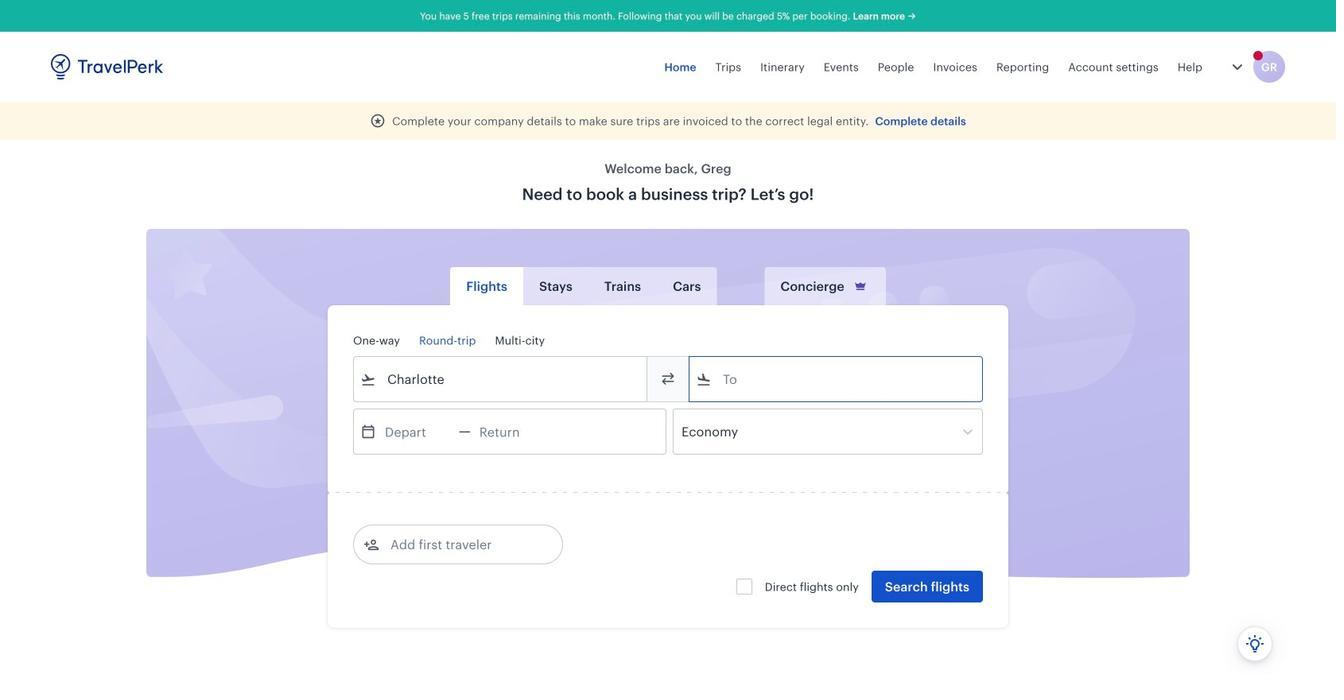 Task type: locate. For each thing, give the bounding box(es) containing it.
Add first traveler search field
[[380, 532, 545, 558]]

Depart text field
[[376, 410, 459, 454]]

Return text field
[[471, 410, 554, 454]]

To search field
[[712, 367, 962, 392]]

From search field
[[376, 367, 626, 392]]



